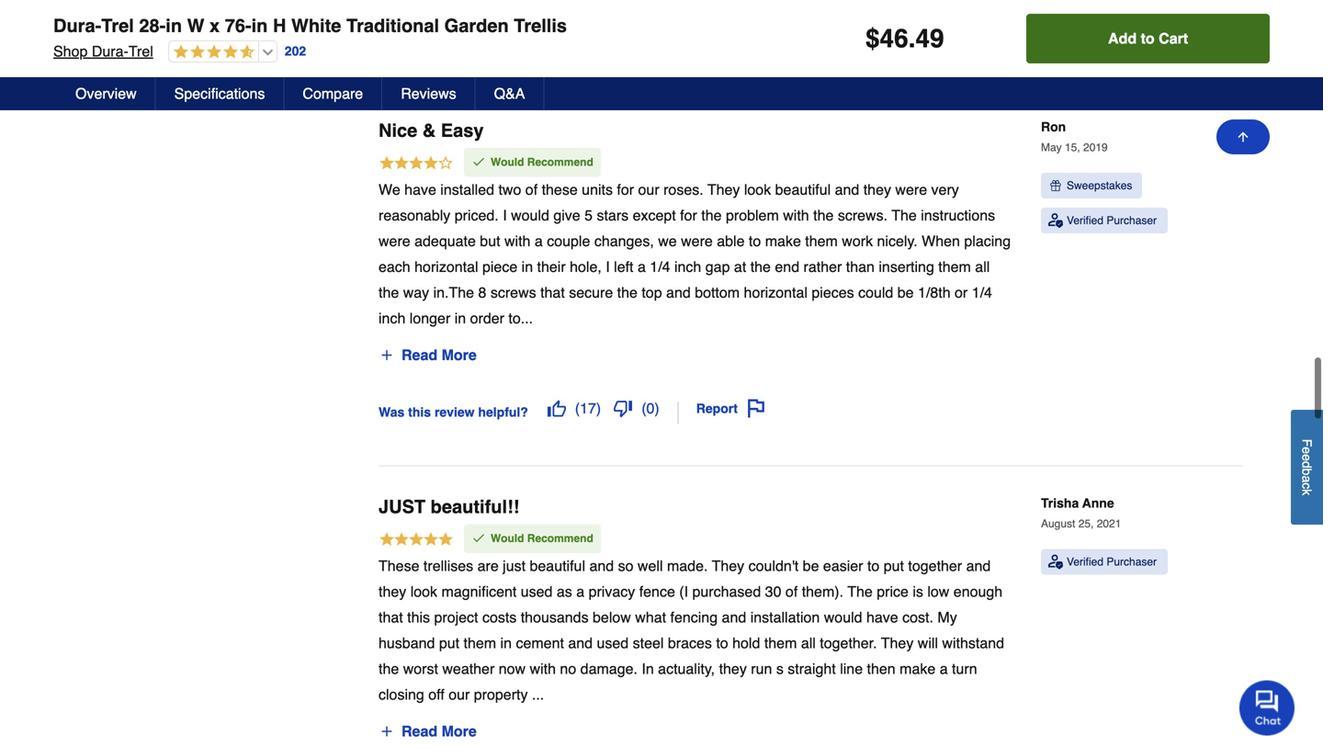 Task type: vqa. For each thing, say whether or not it's contained in the screenshot.
the bottommost glue
no



Task type: describe. For each thing, give the bounding box(es) containing it.
steel
[[633, 635, 664, 652]]

0 vertical spatial dura-
[[53, 15, 101, 36]]

in
[[642, 661, 654, 678]]

we have installed two of these units for our roses. they look beautiful and they were very reasonably priced. i would give 5 stars except for the problem with the screws. the instructions were adequate but with a couple changes, we were able to make them work nicely. when placing each horizontal piece in their hole, i left a 1/4 inch gap at the end rather than inserting them all the way in.the 8 screws that secure the top and bottom horizontal pieces could be 1/8th or 1/4 inch longer in order to...
[[379, 181, 1011, 327]]

low
[[928, 584, 950, 601]]

beautiful!!
[[431, 496, 520, 518]]

more for beautiful!!
[[442, 723, 477, 740]]

verified purchaser for 2nd verified purchaser icon from the bottom of the page
[[1067, 214, 1158, 227]]

they inside we have installed two of these units for our roses. they look beautiful and they were very reasonably priced. i would give 5 stars except for the problem with the screws. the instructions were adequate but with a couple changes, we were able to make them work nicely. when placing each horizontal piece in their hole, i left a 1/4 inch gap at the end rather than inserting them all the way in.the 8 screws that secure the top and bottom horizontal pieces could be 1/8th or 1/4 inch longer in order to...
[[708, 181, 741, 198]]

white
[[291, 15, 341, 36]]

0 vertical spatial used
[[521, 584, 553, 601]]

.
[[909, 24, 916, 53]]

look inside the these trellises are just beautiful and so well made. they couldn't be easier to put together and they look magnificent used as a privacy fence (i purchased 30 of them). the price is low enough that this project costs thousands below what fencing and installation would have cost.  my husband put them in cement and used steel braces to hold them all together. they will withstand the worst weather now with no damage.  in actuality, they run s straight line then make a turn closing off our property ...
[[411, 584, 438, 601]]

just
[[503, 558, 526, 575]]

these trellises are just beautiful and so well made. they couldn't be easier to put together and they look magnificent used as a privacy fence (i purchased 30 of them). the price is low enough that this project costs thousands below what fencing and installation would have cost.  my husband put them in cement and used steel braces to hold them all together. they will withstand the worst weather now with no damage.  in actuality, they run s straight line then make a turn closing off our property ...
[[379, 558, 1005, 704]]

compare
[[303, 85, 363, 102]]

1 horizontal spatial for
[[681, 207, 698, 224]]

chat invite button image
[[1240, 680, 1296, 736]]

placing
[[965, 233, 1011, 250]]

their
[[537, 258, 566, 275]]

4.6 stars image
[[169, 44, 254, 61]]

very
[[932, 181, 960, 198]]

1 vertical spatial dura-
[[92, 43, 129, 60]]

0 vertical spatial trel
[[101, 15, 134, 36]]

fencing
[[671, 609, 718, 626]]

magnificent
[[442, 584, 517, 601]]

end
[[775, 258, 800, 275]]

line
[[841, 661, 863, 678]]

q&a
[[494, 85, 525, 102]]

made.
[[667, 558, 708, 575]]

all inside we have installed two of these units for our roses. they look beautiful and they were very reasonably priced. i would give 5 stars except for the problem with the screws. the instructions were adequate but with a couple changes, we were able to make them work nicely. when placing each horizontal piece in their hole, i left a 1/4 inch gap at the end rather than inserting them all the way in.the 8 screws that secure the top and bottom horizontal pieces could be 1/8th or 1/4 inch longer in order to...
[[976, 258, 990, 275]]

1 purchaser from the top
[[1107, 214, 1158, 227]]

beautiful inside the these trellises are just beautiful and so well made. they couldn't be easier to put together and they look magnificent used as a privacy fence (i purchased 30 of them). the price is low enough that this project costs thousands below what fencing and installation would have cost.  my husband put them in cement and used steel braces to hold them all together. they will withstand the worst weather now with no damage.  in actuality, they run s straight line then make a turn closing off our property ...
[[530, 558, 586, 575]]

them up weather
[[464, 635, 497, 652]]

we
[[658, 233, 677, 250]]

pieces
[[812, 284, 855, 301]]

gap
[[706, 258, 730, 275]]

rather
[[804, 258, 842, 275]]

49
[[916, 24, 945, 53]]

changes,
[[595, 233, 654, 250]]

ron may 15, 2019
[[1042, 119, 1109, 154]]

a up their
[[535, 233, 543, 250]]

0 horizontal spatial 1/4
[[650, 258, 671, 275]]

0 vertical spatial with
[[784, 207, 810, 224]]

longer
[[410, 310, 451, 327]]

1 horizontal spatial inch
[[675, 258, 702, 275]]

in left the h
[[252, 15, 268, 36]]

priced.
[[455, 207, 499, 224]]

report
[[697, 401, 738, 416]]

units
[[582, 181, 613, 198]]

w
[[187, 15, 205, 36]]

25,
[[1079, 518, 1094, 531]]

2 e from the top
[[1301, 454, 1315, 461]]

specifications
[[174, 85, 265, 102]]

0
[[647, 400, 655, 417]]

off
[[429, 687, 445, 704]]

price
[[877, 584, 909, 601]]

read more button for beautiful!!
[[379, 717, 478, 747]]

garden
[[445, 15, 509, 36]]

cement
[[516, 635, 564, 652]]

instructions
[[921, 207, 996, 224]]

0 horizontal spatial for
[[617, 181, 634, 198]]

with inside the these trellises are just beautiful and so well made. they couldn't be easier to put together and they look magnificent used as a privacy fence (i purchased 30 of them). the price is low enough that this project costs thousands below what fencing and installation would have cost.  my husband put them in cement and used steel braces to hold them all together. they will withstand the worst weather now with no damage.  in actuality, they run s straight line then make a turn closing off our property ...
[[530, 661, 556, 678]]

make inside the these trellises are just beautiful and so well made. they couldn't be easier to put together and they look magnificent used as a privacy fence (i purchased 30 of them). the price is low enough that this project costs thousands below what fencing and installation would have cost.  my husband put them in cement and used steel braces to hold them all together. they will withstand the worst weather now with no damage.  in actuality, they run s straight line then make a turn closing off our property ...
[[900, 661, 936, 678]]

1 horizontal spatial were
[[681, 233, 713, 250]]

all inside the these trellises are just beautiful and so well made. they couldn't be easier to put together and they look magnificent used as a privacy fence (i purchased 30 of them). the price is low enough that this project costs thousands below what fencing and installation would have cost.  my husband put them in cement and used steel braces to hold them all together. they will withstand the worst weather now with no damage.  in actuality, they run s straight line then make a turn closing off our property ...
[[802, 635, 816, 652]]

report button
[[690, 393, 772, 424]]

review for thumb up image
[[435, 405, 475, 420]]

2 vertical spatial they
[[882, 635, 914, 652]]

privacy
[[589, 584, 636, 601]]

0 horizontal spatial were
[[379, 233, 411, 250]]

and up screws.
[[835, 181, 860, 198]]

except
[[633, 207, 676, 224]]

read more for &
[[402, 347, 477, 364]]

and down purchased
[[722, 609, 747, 626]]

they inside we have installed two of these units for our roses. they look beautiful and they were very reasonably priced. i would give 5 stars except for the problem with the screws. the instructions were adequate but with a couple changes, we were able to make them work nicely. when placing each horizontal piece in their hole, i left a 1/4 inch gap at the end rather than inserting them all the way in.the 8 screws that secure the top and bottom horizontal pieces could be 1/8th or 1/4 inch longer in order to...
[[864, 181, 892, 198]]

2 horizontal spatial were
[[896, 181, 928, 198]]

weather
[[443, 661, 495, 678]]

screws
[[491, 284, 537, 301]]

installation
[[751, 609, 820, 626]]

...
[[532, 687, 545, 704]]

purchased
[[693, 584, 761, 601]]

k
[[1301, 489, 1315, 496]]

project
[[434, 609, 479, 626]]

f
[[1301, 439, 1315, 447]]

d
[[1301, 461, 1315, 468]]

fence
[[640, 584, 676, 601]]

0 horizontal spatial they
[[379, 584, 407, 601]]

this for thumb up image
[[408, 405, 431, 420]]

the left screws.
[[814, 207, 834, 224]]

a right left
[[638, 258, 646, 275]]

0 horizontal spatial i
[[503, 207, 507, 224]]

and left so
[[590, 558, 614, 575]]

to...
[[509, 310, 533, 327]]

plus image
[[380, 725, 394, 739]]

76-
[[225, 15, 252, 36]]

) for ( 0 )
[[655, 400, 660, 417]]

our inside the these trellises are just beautiful and so well made. they couldn't be easier to put together and they look magnificent used as a privacy fence (i purchased 30 of them). the price is low enough that this project costs thousands below what fencing and installation would have cost.  my husband put them in cement and used steel braces to hold them all together. they will withstand the worst weather now with no damage.  in actuality, they run s straight line then make a turn closing off our property ...
[[449, 687, 470, 704]]

august
[[1042, 518, 1076, 531]]

a right as
[[577, 584, 585, 601]]

beautiful inside we have installed two of these units for our roses. they look beautiful and they were very reasonably priced. i would give 5 stars except for the problem with the screws. the instructions were adequate but with a couple changes, we were able to make them work nicely. when placing each horizontal piece in their hole, i left a 1/4 inch gap at the end rather than inserting them all the way in.the 8 screws that secure the top and bottom horizontal pieces could be 1/8th or 1/4 inch longer in order to...
[[776, 181, 831, 198]]

4 stars image
[[379, 154, 454, 174]]

( for 17
[[575, 400, 580, 417]]

15,
[[1066, 141, 1081, 154]]

read for just
[[402, 723, 438, 740]]

this for thumb up icon
[[408, 29, 431, 43]]

my
[[938, 609, 958, 626]]

well
[[638, 558, 663, 575]]

h
[[273, 15, 286, 36]]

then
[[868, 661, 896, 678]]

enough
[[954, 584, 1003, 601]]

and up the enough
[[967, 558, 991, 575]]

now
[[499, 661, 526, 678]]

run
[[751, 661, 773, 678]]

q&a button
[[476, 77, 545, 110]]

that inside the these trellises are just beautiful and so well made. they couldn't be easier to put together and they look magnificent used as a privacy fence (i purchased 30 of them). the price is low enough that this project costs thousands below what fencing and installation would have cost.  my husband put them in cement and used steel braces to hold them all together. they will withstand the worst weather now with no damage.  in actuality, they run s straight line then make a turn closing off our property ...
[[379, 609, 403, 626]]

checkmark image
[[472, 531, 486, 546]]

was this review helpful? for thumb up icon
[[379, 29, 529, 43]]

braces
[[668, 635, 712, 652]]

helpful? for thumb up image
[[478, 405, 529, 420]]

to left the hold
[[717, 635, 729, 652]]

in left their
[[522, 258, 533, 275]]

0 horizontal spatial horizontal
[[415, 258, 479, 275]]

them up "or"
[[939, 258, 972, 275]]

straight
[[788, 661, 836, 678]]

5 stars image
[[379, 531, 454, 551]]

is
[[913, 584, 924, 601]]

b
[[1301, 468, 1315, 476]]

was for thumb up icon
[[379, 29, 405, 43]]

just
[[379, 496, 426, 518]]

these
[[379, 558, 420, 575]]

helpful? for thumb up icon
[[478, 29, 529, 43]]

actuality,
[[658, 661, 715, 678]]

at
[[735, 258, 747, 275]]

traditional
[[347, 15, 440, 36]]

couple
[[547, 233, 591, 250]]

them up 's'
[[765, 635, 798, 652]]

the right at
[[751, 258, 771, 275]]

plus image
[[380, 348, 394, 363]]

1 vertical spatial they
[[712, 558, 745, 575]]

our inside we have installed two of these units for our roses. they look beautiful and they were very reasonably priced. i would give 5 stars except for the problem with the screws. the instructions were adequate but with a couple changes, we were able to make them work nicely. when placing each horizontal piece in their hole, i left a 1/4 inch gap at the end rather than inserting them all the way in.the 8 screws that secure the top and bottom horizontal pieces could be 1/8th or 1/4 inch longer in order to...
[[639, 181, 660, 198]]



Task type: locate. For each thing, give the bounding box(es) containing it.
in.the
[[434, 284, 474, 301]]

dura- right shop
[[92, 43, 129, 60]]

0 vertical spatial was this review helpful?
[[379, 29, 529, 43]]

0 vertical spatial this
[[408, 29, 431, 43]]

make down 'will'
[[900, 661, 936, 678]]

a inside "button"
[[1301, 476, 1315, 483]]

give
[[554, 207, 581, 224]]

0 horizontal spatial (
[[575, 400, 580, 417]]

1 more from the top
[[442, 347, 477, 364]]

read right plus image
[[402, 723, 438, 740]]

what
[[636, 609, 667, 626]]

0 vertical spatial have
[[405, 181, 437, 198]]

s
[[777, 661, 784, 678]]

2019
[[1084, 141, 1109, 154]]

in inside the these trellises are just beautiful and so well made. they couldn't be easier to put together and they look magnificent used as a privacy fence (i purchased 30 of them). the price is low enough that this project costs thousands below what fencing and installation would have cost.  my husband put them in cement and used steel braces to hold them all together. they will withstand the worst weather now with no damage.  in actuality, they run s straight line then make a turn closing off our property ...
[[501, 635, 512, 652]]

1 read more from the top
[[402, 347, 477, 364]]

purchaser down 2021
[[1107, 556, 1158, 569]]

read more button down longer
[[379, 341, 478, 370]]

with right but
[[505, 233, 531, 250]]

1 vertical spatial make
[[900, 661, 936, 678]]

0 vertical spatial read
[[402, 347, 438, 364]]

was this review helpful? down plus icon
[[379, 405, 529, 420]]

was this review helpful? up reviews
[[379, 29, 529, 43]]

look up problem
[[745, 181, 772, 198]]

1 helpful? from the top
[[478, 29, 529, 43]]

in down in.the
[[455, 310, 466, 327]]

would inside the these trellises are just beautiful and so well made. they couldn't be easier to put together and they look magnificent used as a privacy fence (i purchased 30 of them). the price is low enough that this project costs thousands below what fencing and installation would have cost.  my husband put them in cement and used steel braces to hold them all together. they will withstand the worst weather now with no damage.  in actuality, they run s straight line then make a turn closing off our property ...
[[824, 609, 863, 626]]

beautiful
[[776, 181, 831, 198], [530, 558, 586, 575]]

cart
[[1160, 30, 1189, 47]]

2 would recommend from the top
[[491, 532, 594, 545]]

2 read more from the top
[[402, 723, 477, 740]]

i down two
[[503, 207, 507, 224]]

1 vertical spatial they
[[379, 584, 407, 601]]

verified purchaser icon image down august
[[1049, 555, 1064, 570]]

read more button down off
[[379, 717, 478, 747]]

0 vertical spatial read more
[[402, 347, 477, 364]]

recommend up these
[[528, 156, 594, 169]]

8
[[479, 284, 487, 301]]

and right the top at the top of page
[[667, 284, 691, 301]]

closing
[[379, 687, 425, 704]]

0 vertical spatial recommend
[[528, 156, 594, 169]]

make up end
[[766, 233, 802, 250]]

0 horizontal spatial inch
[[379, 310, 406, 327]]

was up reviews
[[379, 29, 405, 43]]

1 horizontal spatial put
[[884, 558, 905, 575]]

the inside the these trellises are just beautiful and so well made. they couldn't be easier to put together and they look magnificent used as a privacy fence (i purchased 30 of them). the price is low enough that this project costs thousands below what fencing and installation would have cost.  my husband put them in cement and used steel braces to hold them all together. they will withstand the worst weather now with no damage.  in actuality, they run s straight line then make a turn closing off our property ...
[[379, 661, 399, 678]]

1 horizontal spatial beautiful
[[776, 181, 831, 198]]

1 vertical spatial with
[[505, 233, 531, 250]]

the inside the these trellises are just beautiful and so well made. they couldn't be easier to put together and they look magnificent used as a privacy fence (i purchased 30 of them). the price is low enough that this project costs thousands below what fencing and installation would have cost.  my husband put them in cement and used steel braces to hold them all together. they will withstand the worst weather now with no damage.  in actuality, they run s straight line then make a turn closing off our property ...
[[848, 584, 873, 601]]

thumb up image
[[548, 23, 566, 41]]

in up the now
[[501, 635, 512, 652]]

used down below
[[597, 635, 629, 652]]

1 vertical spatial be
[[803, 558, 820, 575]]

0 vertical spatial put
[[884, 558, 905, 575]]

1 vertical spatial was
[[379, 405, 405, 420]]

way
[[403, 284, 429, 301]]

were left the very
[[896, 181, 928, 198]]

e
[[1301, 447, 1315, 454], [1301, 454, 1315, 461]]

0 vertical spatial horizontal
[[415, 258, 479, 275]]

thumb up image
[[548, 399, 566, 418]]

0 vertical spatial for
[[617, 181, 634, 198]]

be inside we have installed two of these units for our roses. they look beautiful and they were very reasonably priced. i would give 5 stars except for the problem with the screws. the instructions were adequate but with a couple changes, we were able to make them work nicely. when placing each horizontal piece in their hole, i left a 1/4 inch gap at the end rather than inserting them all the way in.the 8 screws that secure the top and bottom horizontal pieces could be 1/8th or 1/4 inch longer in order to...
[[898, 284, 914, 301]]

30
[[766, 584, 782, 601]]

costs
[[483, 609, 517, 626]]

1 horizontal spatial of
[[786, 584, 798, 601]]

trel
[[101, 15, 134, 36], [129, 43, 153, 60]]

be inside the these trellises are just beautiful and so well made. they couldn't be easier to put together and they look magnificent used as a privacy fence (i purchased 30 of them). the price is low enough that this project costs thousands below what fencing and installation would have cost.  my husband put them in cement and used steel braces to hold them all together. they will withstand the worst weather now with no damage.  in actuality, they run s straight line then make a turn closing off our property ...
[[803, 558, 820, 575]]

the down easier
[[848, 584, 873, 601]]

make inside we have installed two of these units for our roses. they look beautiful and they were very reasonably priced. i would give 5 stars except for the problem with the screws. the instructions were adequate but with a couple changes, we were able to make them work nicely. when placing each horizontal piece in their hole, i left a 1/4 inch gap at the end rather than inserting them all the way in.the 8 screws that secure the top and bottom horizontal pieces could be 1/8th or 1/4 inch longer in order to...
[[766, 233, 802, 250]]

2021
[[1098, 518, 1122, 531]]

1 recommend from the top
[[528, 156, 594, 169]]

0 horizontal spatial all
[[802, 635, 816, 652]]

1 vertical spatial inch
[[379, 310, 406, 327]]

1 vertical spatial have
[[867, 609, 899, 626]]

have inside the these trellises are just beautiful and so well made. they couldn't be easier to put together and they look magnificent used as a privacy fence (i purchased 30 of them). the price is low enough that this project costs thousands below what fencing and installation would have cost.  my husband put them in cement and used steel braces to hold them all together. they will withstand the worst weather now with no damage.  in actuality, they run s straight line then make a turn closing off our property ...
[[867, 609, 899, 626]]

for down roses.
[[681, 207, 698, 224]]

1 horizontal spatial all
[[976, 258, 990, 275]]

1 review from the top
[[435, 29, 475, 43]]

reviews
[[401, 85, 457, 102]]

) right thumb down icon
[[655, 400, 660, 417]]

just beautiful!!
[[379, 496, 520, 518]]

1 vertical spatial used
[[597, 635, 629, 652]]

would up just
[[491, 532, 524, 545]]

1 vertical spatial that
[[379, 609, 403, 626]]

as
[[557, 584, 573, 601]]

( for 0
[[642, 400, 647, 417]]

verified purchaser down sweepstakes
[[1067, 214, 1158, 227]]

28-
[[139, 15, 166, 36]]

more for &
[[442, 347, 477, 364]]

would recommend for just beautiful!!
[[491, 532, 594, 545]]

1 horizontal spatial make
[[900, 661, 936, 678]]

read more button for &
[[379, 341, 478, 370]]

2 vertical spatial they
[[720, 661, 747, 678]]

bottom
[[695, 284, 740, 301]]

2 would from the top
[[491, 532, 524, 545]]

1 horizontal spatial 1/4
[[972, 284, 993, 301]]

sweepstakes badge image
[[1049, 178, 1064, 193]]

flag image
[[747, 399, 766, 418]]

of inside the these trellises are just beautiful and so well made. they couldn't be easier to put together and they look magnificent used as a privacy fence (i purchased 30 of them). the price is low enough that this project costs thousands below what fencing and installation would have cost.  my husband put them in cement and used steel braces to hold them all together. they will withstand the worst weather now with no damage.  in actuality, they run s straight line then make a turn closing off our property ...
[[786, 584, 798, 601]]

of right two
[[526, 181, 538, 198]]

our right off
[[449, 687, 470, 704]]

202
[[285, 44, 306, 59]]

they down the these
[[379, 584, 407, 601]]

1 vertical spatial was this review helpful?
[[379, 405, 529, 420]]

below
[[593, 609, 631, 626]]

0 horizontal spatial of
[[526, 181, 538, 198]]

helpful? left thumb up image
[[478, 405, 529, 420]]

arrow up image
[[1237, 130, 1251, 144]]

add to cart button
[[1027, 14, 1271, 63]]

but
[[480, 233, 501, 250]]

helpful?
[[478, 29, 529, 43], [478, 405, 529, 420]]

couldn't
[[749, 558, 799, 575]]

0 vertical spatial 1/4
[[650, 258, 671, 275]]

2 verified purchaser from the top
[[1067, 556, 1158, 569]]

1 vertical spatial put
[[439, 635, 460, 652]]

recommend up as
[[528, 532, 594, 545]]

will
[[918, 635, 939, 652]]

2 recommend from the top
[[528, 532, 594, 545]]

1 vertical spatial would recommend
[[491, 532, 594, 545]]

inserting
[[879, 258, 935, 275]]

1 horizontal spatial horizontal
[[744, 284, 808, 301]]

have down the 4 stars image
[[405, 181, 437, 198]]

2 verified purchaser icon image from the top
[[1049, 555, 1064, 570]]

0 horizontal spatial be
[[803, 558, 820, 575]]

reasonably
[[379, 207, 451, 224]]

1 horizontal spatial have
[[867, 609, 899, 626]]

0 vertical spatial make
[[766, 233, 802, 250]]

1 vertical spatial recommend
[[528, 532, 594, 545]]

to inside button
[[1142, 30, 1155, 47]]

would for nice & easy
[[491, 156, 524, 169]]

the up nicely.
[[892, 207, 917, 224]]

0 vertical spatial be
[[898, 284, 914, 301]]

1 horizontal spatial (
[[642, 400, 647, 417]]

have down price
[[867, 609, 899, 626]]

1 vertical spatial trel
[[129, 43, 153, 60]]

our up except
[[639, 181, 660, 198]]

2 read more button from the top
[[379, 717, 478, 747]]

0 vertical spatial i
[[503, 207, 507, 224]]

have inside we have installed two of these units for our roses. they look beautiful and they were very reasonably priced. i would give 5 stars except for the problem with the screws. the instructions were adequate but with a couple changes, we were able to make them work nicely. when placing each horizontal piece in their hole, i left a 1/4 inch gap at the end rather than inserting them all the way in.the 8 screws that secure the top and bottom horizontal pieces could be 1/8th or 1/4 inch longer in order to...
[[405, 181, 437, 198]]

2 ( from the left
[[642, 400, 647, 417]]

inch down way
[[379, 310, 406, 327]]

recommend
[[528, 156, 594, 169], [528, 532, 594, 545]]

horizontal down end
[[744, 284, 808, 301]]

1 horizontal spatial be
[[898, 284, 914, 301]]

piece
[[483, 258, 518, 275]]

0 vertical spatial more
[[442, 347, 477, 364]]

2 was this review helpful? from the top
[[379, 405, 529, 420]]

to inside we have installed two of these units for our roses. they look beautiful and they were very reasonably priced. i would give 5 stars except for the problem with the screws. the instructions were adequate but with a couple changes, we were able to make them work nicely. when placing each horizontal piece in their hole, i left a 1/4 inch gap at the end rather than inserting them all the way in.the 8 screws that secure the top and bottom horizontal pieces could be 1/8th or 1/4 inch longer in order to...
[[749, 233, 762, 250]]

more
[[442, 347, 477, 364], [442, 723, 477, 740]]

them
[[806, 233, 838, 250], [939, 258, 972, 275], [464, 635, 497, 652], [765, 635, 798, 652]]

( 17 )
[[575, 400, 601, 417]]

be up them). on the right bottom of page
[[803, 558, 820, 575]]

1 vertical spatial this
[[408, 405, 431, 420]]

of right 30
[[786, 584, 798, 601]]

were right we
[[681, 233, 713, 250]]

read more down off
[[402, 723, 477, 740]]

installed
[[441, 181, 495, 198]]

look
[[745, 181, 772, 198], [411, 584, 438, 601]]

would recommend for nice & easy
[[491, 156, 594, 169]]

stars
[[597, 207, 629, 224]]

dura-
[[53, 15, 101, 36], [92, 43, 129, 60]]

the up able
[[702, 207, 722, 224]]

0 horizontal spatial the
[[848, 584, 873, 601]]

beautiful up problem
[[776, 181, 831, 198]]

dura- up shop
[[53, 15, 101, 36]]

shop dura-trel
[[53, 43, 153, 60]]

0 vertical spatial they
[[708, 181, 741, 198]]

1 vertical spatial would
[[491, 532, 524, 545]]

2 was from the top
[[379, 405, 405, 420]]

this inside the these trellises are just beautiful and so well made. they couldn't be easier to put together and they look magnificent used as a privacy fence (i purchased 30 of them). the price is low enough that this project costs thousands below what fencing and installation would have cost.  my husband put them in cement and used steel braces to hold them all together. they will withstand the worst weather now with no damage.  in actuality, they run s straight line then make a turn closing off our property ...
[[407, 609, 430, 626]]

more down off
[[442, 723, 477, 740]]

put down project
[[439, 635, 460, 652]]

2 purchaser from the top
[[1107, 556, 1158, 569]]

overview button
[[57, 77, 156, 110]]

all
[[976, 258, 990, 275], [802, 635, 816, 652]]

or
[[955, 284, 968, 301]]

problem
[[726, 207, 779, 224]]

2 read from the top
[[402, 723, 438, 740]]

would inside we have installed two of these units for our roses. they look beautiful and they were very reasonably priced. i would give 5 stars except for the problem with the screws. the instructions were adequate but with a couple changes, we were able to make them work nicely. when placing each horizontal piece in their hole, i left a 1/4 inch gap at the end rather than inserting them all the way in.the 8 screws that secure the top and bottom horizontal pieces could be 1/8th or 1/4 inch longer in order to...
[[511, 207, 550, 224]]

they
[[864, 181, 892, 198], [379, 584, 407, 601], [720, 661, 747, 678]]

(
[[575, 400, 580, 417], [642, 400, 647, 417]]

0 vertical spatial the
[[892, 207, 917, 224]]

horizontal down "adequate"
[[415, 258, 479, 275]]

1 read more button from the top
[[379, 341, 478, 370]]

verified down sweepstakes
[[1067, 214, 1104, 227]]

1 vertical spatial our
[[449, 687, 470, 704]]

compare button
[[284, 77, 383, 110]]

1 was this review helpful? from the top
[[379, 29, 529, 43]]

that up husband
[[379, 609, 403, 626]]

trel up shop dura-trel
[[101, 15, 134, 36]]

them).
[[802, 584, 844, 601]]

hold
[[733, 635, 761, 652]]

0 vertical spatial would
[[511, 207, 550, 224]]

that inside we have installed two of these units for our roses. they look beautiful and they were very reasonably priced. i would give 5 stars except for the problem with the screws. the instructions were adequate but with a couple changes, we were able to make them work nicely. when placing each horizontal piece in their hole, i left a 1/4 inch gap at the end rather than inserting them all the way in.the 8 screws that secure the top and bottom horizontal pieces could be 1/8th or 1/4 inch longer in order to...
[[541, 284, 565, 301]]

may
[[1042, 141, 1063, 154]]

would for just beautiful!!
[[491, 532, 524, 545]]

recommend for nice & easy
[[528, 156, 594, 169]]

specifications button
[[156, 77, 284, 110]]

1 verified purchaser icon image from the top
[[1049, 213, 1064, 228]]

1 ( from the left
[[575, 400, 580, 417]]

could
[[859, 284, 894, 301]]

1 read from the top
[[402, 347, 438, 364]]

the up closing
[[379, 661, 399, 678]]

1 verified from the top
[[1067, 214, 1104, 227]]

1 e from the top
[[1301, 447, 1315, 454]]

helpful? left thumb up icon
[[478, 29, 529, 43]]

0 horizontal spatial our
[[449, 687, 470, 704]]

2 ) from the left
[[655, 400, 660, 417]]

worst
[[403, 661, 438, 678]]

verified purchaser for second verified purchaser icon from the top of the page
[[1067, 556, 1158, 569]]

trisha
[[1042, 496, 1080, 511]]

1 vertical spatial all
[[802, 635, 816, 652]]

nice
[[379, 120, 418, 141]]

easy
[[441, 120, 484, 141]]

used left as
[[521, 584, 553, 601]]

recommend for just beautiful!!
[[528, 532, 594, 545]]

was down plus icon
[[379, 405, 405, 420]]

verified purchaser icon image down sweepstakes badge image
[[1049, 213, 1064, 228]]

1 vertical spatial more
[[442, 723, 477, 740]]

checkmark image
[[472, 154, 486, 169]]

0 vertical spatial purchaser
[[1107, 214, 1158, 227]]

all down placing
[[976, 258, 990, 275]]

x
[[210, 15, 220, 36]]

look down trellises in the left bottom of the page
[[411, 584, 438, 601]]

2 review from the top
[[435, 405, 475, 420]]

look inside we have installed two of these units for our roses. they look beautiful and they were very reasonably priced. i would give 5 stars except for the problem with the screws. the instructions were adequate but with a couple changes, we were able to make them work nicely. when placing each horizontal piece in their hole, i left a 1/4 inch gap at the end rather than inserting them all the way in.the 8 screws that secure the top and bottom horizontal pieces could be 1/8th or 1/4 inch longer in order to...
[[745, 181, 772, 198]]

( right thumb down icon
[[642, 400, 647, 417]]

1 vertical spatial would
[[824, 609, 863, 626]]

to right easier
[[868, 558, 880, 575]]

0 horizontal spatial used
[[521, 584, 553, 601]]

used
[[521, 584, 553, 601], [597, 635, 629, 652]]

with right problem
[[784, 207, 810, 224]]

was for thumb up image
[[379, 405, 405, 420]]

e up b
[[1301, 454, 1315, 461]]

2 verified from the top
[[1067, 556, 1104, 569]]

verified down 25,
[[1067, 556, 1104, 569]]

they left run on the bottom
[[720, 661, 747, 678]]

that down their
[[541, 284, 565, 301]]

adequate
[[415, 233, 476, 250]]

read for nice
[[402, 347, 438, 364]]

would down two
[[511, 207, 550, 224]]

verified purchaser icon image
[[1049, 213, 1064, 228], [1049, 555, 1064, 570]]

the down each
[[379, 284, 399, 301]]

this
[[408, 29, 431, 43], [408, 405, 431, 420], [407, 609, 430, 626]]

1 vertical spatial read more button
[[379, 717, 478, 747]]

two
[[499, 181, 522, 198]]

0 vertical spatial helpful?
[[478, 29, 529, 43]]

i left left
[[606, 258, 610, 275]]

put
[[884, 558, 905, 575], [439, 635, 460, 652]]

0 vertical spatial of
[[526, 181, 538, 198]]

1 horizontal spatial i
[[606, 258, 610, 275]]

0 vertical spatial inch
[[675, 258, 702, 275]]

46
[[880, 24, 909, 53]]

put up price
[[884, 558, 905, 575]]

2 more from the top
[[442, 723, 477, 740]]

dura-trel 28-in w x 76-in h white traditional garden trellis
[[53, 15, 567, 36]]

( right thumb up image
[[575, 400, 580, 417]]

1 verified purchaser from the top
[[1067, 214, 1158, 227]]

2 vertical spatial with
[[530, 661, 556, 678]]

0 vertical spatial look
[[745, 181, 772, 198]]

2 horizontal spatial they
[[864, 181, 892, 198]]

0 vertical spatial was
[[379, 29, 405, 43]]

they up screws.
[[864, 181, 892, 198]]

the inside we have installed two of these units for our roses. they look beautiful and they were very reasonably priced. i would give 5 stars except for the problem with the screws. the instructions were adequate but with a couple changes, we were able to make them work nicely. when placing each horizontal piece in their hole, i left a 1/4 inch gap at the end rather than inserting them all the way in.the 8 screws that secure the top and bottom horizontal pieces could be 1/8th or 1/4 inch longer in order to...
[[892, 207, 917, 224]]

of inside we have installed two of these units for our roses. they look beautiful and they were very reasonably priced. i would give 5 stars except for the problem with the screws. the instructions were adequate but with a couple changes, we were able to make them work nicely. when placing each horizontal piece in their hole, i left a 1/4 inch gap at the end rather than inserting them all the way in.the 8 screws that secure the top and bottom horizontal pieces could be 1/8th or 1/4 inch longer in order to...
[[526, 181, 538, 198]]

1 vertical spatial purchaser
[[1107, 556, 1158, 569]]

a left turn
[[940, 661, 948, 678]]

top
[[642, 284, 663, 301]]

would up two
[[491, 156, 524, 169]]

0 vertical spatial would recommend
[[491, 156, 594, 169]]

read more for beautiful!!
[[402, 723, 477, 740]]

1 would from the top
[[491, 156, 524, 169]]

a up k
[[1301, 476, 1315, 483]]

than
[[847, 258, 875, 275]]

) for ( 17 )
[[597, 400, 601, 417]]

nicely.
[[878, 233, 918, 250]]

0 vertical spatial verified purchaser
[[1067, 214, 1158, 227]]

would recommend up these
[[491, 156, 594, 169]]

1 ) from the left
[[597, 400, 601, 417]]

1 would recommend from the top
[[491, 156, 594, 169]]

1 vertical spatial verified purchaser icon image
[[1049, 555, 1064, 570]]

1 vertical spatial helpful?
[[478, 405, 529, 420]]

1 vertical spatial of
[[786, 584, 798, 601]]

all up "straight"
[[802, 635, 816, 652]]

1 vertical spatial look
[[411, 584, 438, 601]]

anne
[[1083, 496, 1115, 511]]

are
[[478, 558, 499, 575]]

for
[[617, 181, 634, 198], [681, 207, 698, 224]]

0 horizontal spatial put
[[439, 635, 460, 652]]

with left no
[[530, 661, 556, 678]]

2 helpful? from the top
[[478, 405, 529, 420]]

2 vertical spatial this
[[407, 609, 430, 626]]

be down inserting
[[898, 284, 914, 301]]

they up purchased
[[712, 558, 745, 575]]

1 vertical spatial for
[[681, 207, 698, 224]]

1 vertical spatial 1/4
[[972, 284, 993, 301]]

damage.
[[581, 661, 638, 678]]

1 vertical spatial review
[[435, 405, 475, 420]]

review for thumb up icon
[[435, 29, 475, 43]]

e up d
[[1301, 447, 1315, 454]]

they up problem
[[708, 181, 741, 198]]

1 horizontal spatial the
[[892, 207, 917, 224]]

roses.
[[664, 181, 704, 198]]

0 horizontal spatial would
[[511, 207, 550, 224]]

1 was from the top
[[379, 29, 405, 43]]

be
[[898, 284, 914, 301], [803, 558, 820, 575]]

beautiful up as
[[530, 558, 586, 575]]

them up rather at the right top of page
[[806, 233, 838, 250]]

1 vertical spatial the
[[848, 584, 873, 601]]

inch left gap
[[675, 258, 702, 275]]

0 vertical spatial would
[[491, 156, 524, 169]]

0 horizontal spatial make
[[766, 233, 802, 250]]

and up no
[[569, 635, 593, 652]]

1 vertical spatial i
[[606, 258, 610, 275]]

together.
[[820, 635, 878, 652]]

would recommend up just
[[491, 532, 594, 545]]

1 horizontal spatial )
[[655, 400, 660, 417]]

0 horizontal spatial that
[[379, 609, 403, 626]]

trel down 28- at left top
[[129, 43, 153, 60]]

the left the top at the top of page
[[618, 284, 638, 301]]

0 horizontal spatial have
[[405, 181, 437, 198]]

secure
[[569, 284, 613, 301]]

sweepstakes
[[1067, 179, 1133, 192]]

read
[[402, 347, 438, 364], [402, 723, 438, 740]]

1 vertical spatial read more
[[402, 723, 477, 740]]

purchaser down sweepstakes
[[1107, 214, 1158, 227]]

thumb down image
[[614, 399, 633, 418]]

in left w in the left top of the page
[[166, 15, 182, 36]]

the
[[702, 207, 722, 224], [814, 207, 834, 224], [751, 258, 771, 275], [379, 284, 399, 301], [618, 284, 638, 301], [379, 661, 399, 678]]

hole,
[[570, 258, 602, 275]]

) left thumb down icon
[[597, 400, 601, 417]]

make
[[766, 233, 802, 250], [900, 661, 936, 678]]

was this review helpful? for thumb up image
[[379, 405, 529, 420]]

work
[[842, 233, 874, 250]]

0 horizontal spatial )
[[597, 400, 601, 417]]



